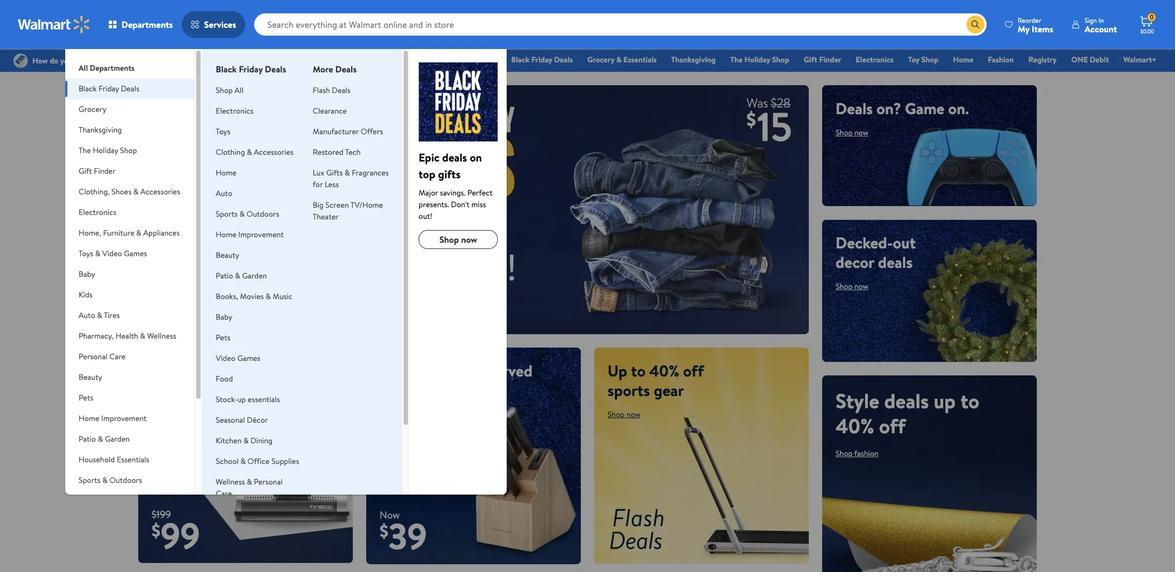 Task type: locate. For each thing, give the bounding box(es) containing it.
1 horizontal spatial thanksgiving
[[671, 54, 716, 65]]

electronics link left toy
[[851, 54, 899, 66]]

0 vertical spatial 40%
[[649, 360, 679, 382]]

grocery & essentials link
[[582, 54, 662, 66]]

patio & garden up household
[[79, 434, 130, 445]]

to for style
[[961, 387, 979, 415]]

style deals up to 40% off
[[836, 387, 979, 440]]

food link
[[216, 374, 233, 385]]

all
[[79, 62, 88, 74], [235, 85, 244, 96]]

1 vertical spatial off
[[683, 360, 704, 382]]

accessories down gift finder dropdown button
[[140, 186, 180, 197]]

1 horizontal spatial sports
[[216, 208, 238, 220]]

all up gifts, at the top left of the page
[[235, 85, 244, 96]]

0 horizontal spatial accessories
[[140, 186, 180, 197]]

friday for black friday deals dropdown button
[[99, 83, 119, 94]]

patio & garden up the movies
[[216, 270, 267, 282]]

baby inside baby "dropdown button"
[[79, 269, 95, 280]]

1 horizontal spatial friday
[[239, 63, 263, 75]]

for
[[313, 179, 323, 190]]

1 vertical spatial seasonal
[[79, 496, 108, 507]]

shop now link for home deals are served
[[380, 389, 412, 401]]

& left dining in the bottom left of the page
[[243, 435, 249, 447]]

1 vertical spatial home improvement
[[79, 413, 147, 424]]

clothing,
[[79, 186, 110, 197]]

1 horizontal spatial patio
[[216, 270, 233, 282]]

video inside "dropdown button"
[[102, 248, 122, 259]]

0 horizontal spatial improvement
[[101, 413, 147, 424]]

game
[[905, 98, 945, 119]]

1 horizontal spatial electronics
[[216, 105, 253, 117]]

sports & outdoors for sports & outdoors dropdown button
[[79, 475, 142, 486]]

patio & garden for "patio & garden" dropdown button
[[79, 434, 130, 445]]

patio up books,
[[216, 270, 233, 282]]

sports & outdoors for sports & outdoors 'link'
[[216, 208, 279, 220]]

40% up shop fashion link
[[836, 412, 874, 440]]

pets down baby 'link'
[[216, 332, 230, 343]]

1 horizontal spatial all
[[235, 85, 244, 96]]

toys up clothing
[[216, 126, 230, 137]]

home improvement for home improvement dropdown button
[[79, 413, 147, 424]]

1 horizontal spatial baby
[[216, 312, 232, 323]]

sports down auto "link"
[[216, 208, 238, 220]]

big screen tv/home theater link
[[313, 200, 383, 222]]

garden for "patio & garden" dropdown button
[[105, 434, 130, 445]]

electronics down shop all link
[[216, 105, 253, 117]]

garden for "patio & garden" link
[[242, 270, 267, 282]]

1 horizontal spatial outdoors
[[247, 208, 279, 220]]

departments up black friday deals dropdown button
[[90, 62, 135, 74]]

2 horizontal spatial electronics
[[856, 54, 894, 65]]

supplies right "office" in the bottom left of the page
[[271, 456, 299, 467]]

home improvement for home improvement link
[[216, 229, 284, 240]]

1 vertical spatial holiday
[[93, 145, 118, 156]]

shop fashion link
[[836, 448, 879, 459]]

big
[[313, 200, 324, 211]]

2 horizontal spatial up
[[934, 387, 956, 415]]

1 vertical spatial gift
[[79, 166, 92, 177]]

improvement down pets 'dropdown button'
[[101, 413, 147, 424]]

toy shop link
[[903, 54, 944, 66]]

sports & outdoors down household essentials
[[79, 475, 142, 486]]

0 vertical spatial personal
[[79, 351, 108, 362]]

0 vertical spatial the holiday shop
[[730, 54, 789, 65]]

0 vertical spatial patio
[[216, 270, 233, 282]]

improvement down sports & outdoors 'link'
[[238, 229, 284, 240]]

$199 $ 99
[[152, 508, 200, 561]]

& down household
[[102, 475, 108, 486]]

clothing, shoes & accessories button
[[65, 182, 194, 202]]

deals up books,
[[209, 253, 254, 281]]

black for black friday deals link
[[511, 54, 530, 65]]

0 vertical spatial outdoors
[[247, 208, 279, 220]]

1 horizontal spatial video
[[216, 353, 235, 364]]

1 horizontal spatial improvement
[[238, 229, 284, 240]]

0 horizontal spatial baby
[[79, 269, 95, 280]]

dining
[[251, 435, 273, 447]]

0 vertical spatial pets
[[216, 332, 230, 343]]

0 horizontal spatial holiday
[[93, 145, 118, 156]]

lux
[[313, 167, 324, 178]]

home link
[[948, 54, 979, 66], [216, 167, 236, 178]]

0 vertical spatial garden
[[242, 270, 267, 282]]

1 vertical spatial 40%
[[836, 412, 874, 440]]

care inside 'dropdown button'
[[109, 351, 126, 362]]

0 horizontal spatial home improvement
[[79, 413, 147, 424]]

pets button
[[65, 388, 194, 409]]

deals right style
[[884, 387, 929, 415]]

patio inside dropdown button
[[79, 434, 96, 445]]

0 vertical spatial gift finder
[[804, 54, 841, 65]]

2 horizontal spatial black friday deals
[[511, 54, 573, 65]]

gift inside gift finder link
[[804, 54, 817, 65]]

improvement for home improvement link
[[238, 229, 284, 240]]

baby up kids
[[79, 269, 95, 280]]

seasonal left decor
[[79, 496, 108, 507]]

electronics for rightmost electronics link
[[856, 54, 894, 65]]

2 horizontal spatial off
[[879, 412, 906, 440]]

beauty for beauty link
[[216, 250, 239, 261]]

home link up auto "link"
[[216, 167, 236, 178]]

deals inside epic deals on top gifts major savings. perfect presents. don't miss out!
[[442, 150, 467, 165]]

& left party
[[133, 496, 138, 507]]

1 horizontal spatial gift finder
[[804, 54, 841, 65]]

restored tech link
[[313, 147, 361, 158]]

care
[[109, 351, 126, 362], [216, 488, 232, 499]]

supplies down sports & outdoors dropdown button
[[79, 507, 106, 518]]

now for home deals up to 30% off
[[170, 339, 184, 350]]

one debit link
[[1066, 54, 1114, 66]]

departments
[[122, 18, 173, 31], [90, 62, 135, 74]]

0 horizontal spatial auto
[[79, 310, 95, 321]]

0 vertical spatial accessories
[[254, 147, 294, 158]]

1 vertical spatial care
[[216, 488, 232, 499]]

decor
[[110, 496, 131, 507]]

epic deals on top gifts major savings. perfect presents. don't miss out!
[[419, 150, 493, 222]]

sports down household
[[79, 475, 101, 486]]

toys down home,
[[79, 248, 93, 259]]

1 horizontal spatial gift
[[804, 54, 817, 65]]

outdoors up home improvement link
[[247, 208, 279, 220]]

gifts,
[[223, 98, 258, 119]]

black inside black friday deals dropdown button
[[79, 83, 97, 94]]

& down beauty link
[[235, 270, 240, 282]]

to
[[179, 278, 197, 306], [631, 360, 646, 382], [961, 387, 979, 415]]

0 vertical spatial grocery
[[587, 54, 614, 65]]

the for the holiday shop dropdown button
[[79, 145, 91, 156]]

less
[[325, 179, 339, 190]]

savings.
[[440, 187, 466, 198]]

& down search search field
[[616, 54, 622, 65]]

movies
[[240, 291, 264, 302]]

2 vertical spatial electronics
[[79, 207, 116, 218]]

black friday deals image
[[419, 62, 498, 142]]

0 horizontal spatial toys
[[79, 248, 93, 259]]

0 horizontal spatial beauty
[[79, 372, 102, 383]]

gift up clothing,
[[79, 166, 92, 177]]

personal down pharmacy,
[[79, 351, 108, 362]]

black inside black friday deals link
[[511, 54, 530, 65]]

sports inside dropdown button
[[79, 475, 101, 486]]

beauty button
[[65, 367, 194, 388]]

party
[[140, 496, 157, 507]]

40% right up
[[649, 360, 679, 382]]

outdoors
[[247, 208, 279, 220], [109, 475, 142, 486]]

to inside 'style deals up to 40% off'
[[961, 387, 979, 415]]

outdoors down household essentials dropdown button in the left bottom of the page
[[109, 475, 142, 486]]

1 horizontal spatial sports & outdoors
[[216, 208, 279, 220]]

patio for "patio & garden" dropdown button
[[79, 434, 96, 445]]

pharmacy, health & wellness button
[[65, 326, 194, 347]]

thanksgiving link
[[666, 54, 721, 66]]

& left music
[[266, 291, 271, 302]]

search icon image
[[971, 20, 980, 29]]

beauty up "patio & garden" link
[[216, 250, 239, 261]]

holiday inside dropdown button
[[93, 145, 118, 156]]

outdoors for sports & outdoors dropdown button
[[109, 475, 142, 486]]

patio & garden for "patio & garden" link
[[216, 270, 267, 282]]

books, movies & music link
[[216, 291, 292, 302]]

0 horizontal spatial outdoors
[[109, 475, 142, 486]]

deals
[[442, 150, 467, 165], [878, 251, 913, 273], [209, 253, 254, 281], [424, 360, 459, 382], [884, 387, 929, 415]]

1 horizontal spatial patio & garden
[[216, 270, 267, 282]]

0 vertical spatial baby
[[79, 269, 95, 280]]

grocery for grocery & essentials
[[587, 54, 614, 65]]

my
[[1018, 23, 1030, 35]]

home link down search icon
[[948, 54, 979, 66]]

thanksgiving inside thanksgiving dropdown button
[[79, 124, 122, 135]]

deals left are
[[424, 360, 459, 382]]

friday for black friday deals link
[[531, 54, 552, 65]]

thanksgiving inside thanksgiving link
[[671, 54, 716, 65]]

gift finder for gift finder dropdown button
[[79, 166, 116, 177]]

walmart image
[[18, 16, 90, 33]]

don't
[[451, 199, 470, 210]]

1 horizontal spatial $
[[380, 519, 389, 544]]

garden up household essentials
[[105, 434, 130, 445]]

to inside up to 40% off sports gear
[[631, 360, 646, 382]]

deals inside dropdown button
[[121, 83, 139, 94]]

$ for 39
[[380, 519, 389, 544]]

electronics inside dropdown button
[[79, 207, 116, 218]]

shop now for decked-out decor deals
[[836, 281, 868, 292]]

now for decked-out decor deals
[[854, 281, 868, 292]]

garden up books, movies & music
[[242, 270, 267, 282]]

shop inside dropdown button
[[120, 145, 137, 156]]

gift for gift finder link
[[804, 54, 817, 65]]

the inside dropdown button
[[79, 145, 91, 156]]

to for home
[[179, 278, 197, 306]]

sports & outdoors
[[216, 208, 279, 220], [79, 475, 142, 486]]

off inside 'style deals up to 40% off'
[[879, 412, 906, 440]]

deals up gifts
[[442, 150, 467, 165]]

gift right the holiday shop link
[[804, 54, 817, 65]]

toys for toys link
[[216, 126, 230, 137]]

patio for "patio & garden" link
[[216, 270, 233, 282]]

& left "office" in the bottom left of the page
[[241, 456, 246, 467]]

& left the tires
[[97, 310, 102, 321]]

shop now for save big!
[[389, 306, 422, 318]]

beauty down personal care
[[79, 372, 102, 383]]

home improvement inside dropdown button
[[79, 413, 147, 424]]

auto & tires button
[[65, 305, 194, 326]]

outdoors for sports & outdoors 'link'
[[247, 208, 279, 220]]

top
[[419, 167, 435, 182]]

0 horizontal spatial $
[[152, 518, 160, 543]]

toys & video games button
[[65, 244, 194, 264]]

video down furniture
[[102, 248, 122, 259]]

the for the holiday shop link
[[730, 54, 743, 65]]

improvement
[[238, 229, 284, 240], [101, 413, 147, 424]]

to inside home deals up to 30% off
[[179, 278, 197, 306]]

shop now
[[836, 127, 868, 138], [439, 234, 477, 246], [836, 281, 868, 292], [389, 306, 422, 318], [152, 339, 184, 350], [380, 389, 412, 401], [608, 409, 640, 420]]

home improvement down sports & outdoors 'link'
[[216, 229, 284, 240]]

gift inside gift finder dropdown button
[[79, 166, 92, 177]]

0 vertical spatial electronics
[[856, 54, 894, 65]]

electronics left toy
[[856, 54, 894, 65]]

deals inside home deals up to 30% off
[[209, 253, 254, 281]]

seasonal for seasonal décor
[[216, 415, 245, 426]]

auto for auto "link"
[[216, 188, 232, 199]]

0 horizontal spatial gift finder
[[79, 166, 116, 177]]

finder inside dropdown button
[[94, 166, 116, 177]]

grocery down search search field
[[587, 54, 614, 65]]

off inside up to 40% off sports gear
[[683, 360, 704, 382]]

1 horizontal spatial care
[[216, 488, 232, 499]]

epic
[[419, 150, 440, 165]]

video games link
[[216, 353, 260, 364]]

1 horizontal spatial 40%
[[836, 412, 874, 440]]

beauty inside beauty dropdown button
[[79, 372, 102, 383]]

home, furniture & appliances
[[79, 227, 180, 239]]

1 vertical spatial toys
[[79, 248, 93, 259]]

on?
[[877, 98, 901, 119]]

0 horizontal spatial patio
[[79, 434, 96, 445]]

electronics link
[[851, 54, 899, 66], [216, 105, 253, 117]]

0 vertical spatial video
[[102, 248, 122, 259]]

off for style deals up to 40% off
[[879, 412, 906, 440]]

personal inside "personal care" 'dropdown button'
[[79, 351, 108, 362]]

décor
[[247, 415, 268, 426]]

& down 'school & office supplies'
[[247, 477, 252, 488]]

auto down kids
[[79, 310, 95, 321]]

0 horizontal spatial home link
[[216, 167, 236, 178]]

1 vertical spatial personal
[[254, 477, 283, 488]]

1 horizontal spatial black friday deals
[[216, 63, 286, 75]]

& right 'gifts'
[[345, 167, 350, 178]]

departments up all departments link
[[122, 18, 173, 31]]

$199
[[152, 508, 171, 522]]

1 vertical spatial beauty
[[79, 372, 102, 383]]

auto up sports & outdoors 'link'
[[216, 188, 232, 199]]

0 vertical spatial home improvement
[[216, 229, 284, 240]]

grocery inside dropdown button
[[79, 104, 106, 115]]

wellness down school
[[216, 477, 245, 488]]

1 horizontal spatial home link
[[948, 54, 979, 66]]

music
[[273, 291, 292, 302]]

now dollar 39 null group
[[366, 509, 427, 565]]

0 horizontal spatial wellness
[[147, 331, 176, 342]]

1 horizontal spatial off
[[683, 360, 704, 382]]

1 horizontal spatial home improvement
[[216, 229, 284, 240]]

& inside lux gifts & fragrances for less
[[345, 167, 350, 178]]

the up clothing,
[[79, 145, 91, 156]]

sports for sports & outdoors 'link'
[[216, 208, 238, 220]]

essentials
[[624, 54, 657, 65], [117, 454, 149, 465]]

video games
[[216, 353, 260, 364]]

patio up household
[[79, 434, 96, 445]]

1 vertical spatial the
[[79, 145, 91, 156]]

seasonal for seasonal decor & party supplies
[[79, 496, 108, 507]]

garden inside "patio & garden" dropdown button
[[105, 434, 130, 445]]

personal inside wellness & personal care
[[254, 477, 283, 488]]

theater
[[313, 211, 339, 222]]

1 vertical spatial essentials
[[117, 454, 149, 465]]

0 vertical spatial finder
[[819, 54, 841, 65]]

friday inside dropdown button
[[99, 83, 119, 94]]

personal down "office" in the bottom left of the page
[[254, 477, 283, 488]]

essentials down the walmart site-wide search field
[[624, 54, 657, 65]]

outdoors inside dropdown button
[[109, 475, 142, 486]]

toys for toys & video games
[[79, 248, 93, 259]]

black friday deals link
[[506, 54, 578, 66]]

the right thanksgiving link
[[730, 54, 743, 65]]

improvement inside dropdown button
[[101, 413, 147, 424]]

finder
[[819, 54, 841, 65], [94, 166, 116, 177]]

electronics down clothing,
[[79, 207, 116, 218]]

accessories right clothing
[[254, 147, 294, 158]]

& inside dropdown button
[[98, 434, 103, 445]]

all up black friday deals dropdown button
[[79, 62, 88, 74]]

1 horizontal spatial auto
[[216, 188, 232, 199]]

1 horizontal spatial pets
[[216, 332, 230, 343]]

1 vertical spatial to
[[631, 360, 646, 382]]

gift finder for gift finder link
[[804, 54, 841, 65]]

sports & outdoors inside dropdown button
[[79, 475, 142, 486]]

0 vertical spatial patio & garden
[[216, 270, 267, 282]]

up inside 'style deals up to 40% off'
[[934, 387, 956, 415]]

0 vertical spatial auto
[[216, 188, 232, 199]]

shop
[[772, 54, 789, 65], [921, 54, 939, 65], [216, 85, 233, 96], [836, 127, 853, 138], [120, 145, 137, 156], [439, 234, 459, 246], [836, 281, 853, 292], [389, 306, 406, 318], [152, 339, 169, 350], [380, 389, 397, 401], [608, 409, 625, 420], [836, 448, 853, 459]]

up inside home deals up to 30% off
[[152, 278, 174, 306]]

& inside "dropdown button"
[[95, 248, 100, 259]]

1 vertical spatial home link
[[216, 167, 236, 178]]

& inside wellness & personal care
[[247, 477, 252, 488]]

clearance link
[[313, 105, 347, 117]]

gift finder inside dropdown button
[[79, 166, 116, 177]]

sports for sports & outdoors dropdown button
[[79, 475, 101, 486]]

supplies inside "seasonal decor & party supplies"
[[79, 507, 106, 518]]

patio & garden inside dropdown button
[[79, 434, 130, 445]]

services
[[204, 18, 236, 31]]

household essentials
[[79, 454, 149, 465]]

home improvement down pets 'dropdown button'
[[79, 413, 147, 424]]

0 vertical spatial thanksgiving
[[671, 54, 716, 65]]

the holiday shop inside dropdown button
[[79, 145, 137, 156]]

essentials down "patio & garden" dropdown button
[[117, 454, 149, 465]]

shop all
[[216, 85, 244, 96]]

1 vertical spatial sports
[[79, 475, 101, 486]]

0 horizontal spatial sports
[[79, 475, 101, 486]]

grocery down black friday deals dropdown button
[[79, 104, 106, 115]]

0 vertical spatial off
[[152, 303, 178, 331]]

0 horizontal spatial black
[[79, 83, 97, 94]]

video up food
[[216, 353, 235, 364]]

0 horizontal spatial thanksgiving
[[79, 124, 122, 135]]

1 vertical spatial finder
[[94, 166, 116, 177]]

patio & garden link
[[216, 270, 267, 282]]

30%
[[202, 278, 239, 306]]

0 horizontal spatial seasonal
[[79, 496, 108, 507]]

black friday deals inside dropdown button
[[79, 83, 139, 94]]

care down health
[[109, 351, 126, 362]]

gifts
[[326, 167, 343, 178]]

thanksgiving for thanksgiving dropdown button
[[79, 124, 122, 135]]

0 vertical spatial beauty
[[216, 250, 239, 261]]

grocery for grocery
[[79, 104, 106, 115]]

black friday deals for black friday deals link
[[511, 54, 573, 65]]

wellness right health
[[147, 331, 176, 342]]

electronics link down shop all link
[[216, 105, 253, 117]]

clothing & accessories
[[216, 147, 294, 158]]

0 horizontal spatial to
[[179, 278, 197, 306]]

1 vertical spatial improvement
[[101, 413, 147, 424]]

1 horizontal spatial toys
[[216, 126, 230, 137]]

auto inside dropdown button
[[79, 310, 95, 321]]

1 vertical spatial garden
[[105, 434, 130, 445]]

deals right decor
[[878, 251, 913, 273]]

household essentials button
[[65, 450, 194, 471]]

care down school
[[216, 488, 232, 499]]

patio & garden
[[216, 270, 267, 282], [79, 434, 130, 445]]

deals inside 'style deals up to 40% off'
[[884, 387, 929, 415]]

Search search field
[[254, 13, 987, 36]]

toys inside toys & video games "dropdown button"
[[79, 248, 93, 259]]

sports & outdoors up home improvement link
[[216, 208, 279, 220]]

seasonal up kitchen
[[216, 415, 245, 426]]

0 horizontal spatial personal
[[79, 351, 108, 362]]

out
[[893, 232, 916, 253]]

1 vertical spatial wellness
[[216, 477, 245, 488]]

2 vertical spatial to
[[961, 387, 979, 415]]

baby up pets link
[[216, 312, 232, 323]]

pets down personal care
[[79, 392, 93, 404]]

sports
[[608, 379, 650, 401]]

$ inside $199 $ 99
[[152, 518, 160, 543]]

sports
[[216, 208, 238, 220], [79, 475, 101, 486]]

off inside home deals up to 30% off
[[152, 303, 178, 331]]

$ for 99
[[152, 518, 160, 543]]

accessories inside 'clothing, shoes & accessories' dropdown button
[[140, 186, 180, 197]]

1 vertical spatial auto
[[79, 310, 95, 321]]

1 vertical spatial outdoors
[[109, 475, 142, 486]]

0 vertical spatial sports & outdoors
[[216, 208, 279, 220]]

2 horizontal spatial friday
[[531, 54, 552, 65]]

black
[[511, 54, 530, 65], [216, 63, 237, 75], [79, 83, 97, 94]]

shop now for home deals are served
[[380, 389, 412, 401]]

& up household
[[98, 434, 103, 445]]

& down home,
[[95, 248, 100, 259]]

0 horizontal spatial the
[[79, 145, 91, 156]]

1 horizontal spatial the holiday shop
[[730, 54, 789, 65]]

pets inside 'dropdown button'
[[79, 392, 93, 404]]

$ inside now $ 39
[[380, 519, 389, 544]]

services button
[[182, 11, 245, 38]]

seasonal inside "seasonal decor & party supplies"
[[79, 496, 108, 507]]

0 horizontal spatial electronics
[[79, 207, 116, 218]]



Task type: vqa. For each thing, say whether or not it's contained in the screenshot.
shop fashion LINK
yes



Task type: describe. For each thing, give the bounding box(es) containing it.
presents.
[[419, 199, 449, 210]]

was dollar $199, now dollar 99 group
[[138, 508, 200, 564]]

now for up to 40% off sports gear
[[626, 409, 640, 420]]

40% inside up to 40% off sports gear
[[649, 360, 679, 382]]

health
[[116, 331, 138, 342]]

off for home deals up to 30% off
[[152, 303, 178, 331]]

seasonal decor & party supplies
[[79, 496, 157, 518]]

care inside wellness & personal care
[[216, 488, 232, 499]]

school & office supplies
[[216, 456, 299, 467]]

1 horizontal spatial up
[[237, 394, 246, 405]]

baby for baby 'link'
[[216, 312, 232, 323]]

books, movies & music
[[216, 291, 292, 302]]

& up home improvement link
[[240, 208, 245, 220]]

now for deals on? game on.
[[854, 127, 868, 138]]

0 horizontal spatial electronics link
[[216, 105, 253, 117]]

& right health
[[140, 331, 145, 342]]

save
[[380, 242, 451, 292]]

food
[[216, 374, 233, 385]]

up
[[608, 360, 627, 382]]

shop now for up to 40% off sports gear
[[608, 409, 640, 420]]

1 horizontal spatial electronics link
[[851, 54, 899, 66]]

pets for pets link
[[216, 332, 230, 343]]

clothing
[[216, 147, 245, 158]]

shop now for home deals up to 30% off
[[152, 339, 184, 350]]

0 horizontal spatial all
[[79, 62, 88, 74]]

1 horizontal spatial essentials
[[624, 54, 657, 65]]

more
[[313, 63, 333, 75]]

electronics button
[[65, 202, 194, 223]]

high tech gifts, huge savings
[[152, 98, 296, 139]]

reorder my items
[[1018, 15, 1053, 35]]

now for home deals are served
[[398, 389, 412, 401]]

wellness inside wellness & personal care
[[216, 477, 245, 488]]

fashion link
[[983, 54, 1019, 66]]

screen
[[325, 200, 349, 211]]

gifts
[[438, 167, 461, 182]]

departments inside popup button
[[122, 18, 173, 31]]

deals for epic deals on top gifts major savings. perfect presents. don't miss out!
[[442, 150, 467, 165]]

1 horizontal spatial accessories
[[254, 147, 294, 158]]

shop now link for decked-out decor deals
[[836, 281, 868, 292]]

miss
[[471, 199, 486, 210]]

shop now link for up to 40% off sports gear
[[608, 409, 640, 420]]

up for style deals up to 40% off
[[934, 387, 956, 415]]

home improvement link
[[216, 229, 284, 240]]

stock-up essentials link
[[216, 394, 280, 405]]

big screen tv/home theater
[[313, 200, 383, 222]]

pets link
[[216, 332, 230, 343]]

manufacturer offers link
[[313, 126, 383, 137]]

flash
[[313, 85, 330, 96]]

the holiday shop for the holiday shop link
[[730, 54, 789, 65]]

departments button
[[99, 11, 182, 38]]

grocery & essentials
[[587, 54, 657, 65]]

deals for style deals up to 40% off
[[884, 387, 929, 415]]

holiday for the holiday shop dropdown button
[[93, 145, 118, 156]]

kitchen
[[216, 435, 242, 447]]

beauty for beauty dropdown button
[[79, 372, 102, 383]]

shop now link for home deals up to 30% off
[[152, 339, 184, 350]]

1 vertical spatial all
[[235, 85, 244, 96]]

restored
[[313, 147, 344, 158]]

home inside home deals up to 30% off
[[152, 253, 204, 281]]

the holiday shop link
[[725, 54, 794, 66]]

wellness inside dropdown button
[[147, 331, 176, 342]]

stock-
[[216, 394, 237, 405]]

lux gifts & fragrances for less link
[[313, 167, 389, 190]]

1 horizontal spatial supplies
[[271, 456, 299, 467]]

1 vertical spatial departments
[[90, 62, 135, 74]]

deals on? game on.
[[836, 98, 969, 119]]

offers
[[361, 126, 383, 137]]

pets for pets 'dropdown button'
[[79, 392, 93, 404]]

high
[[152, 98, 185, 119]]

black friday deals for black friday deals dropdown button
[[79, 83, 139, 94]]

electronics for electronics dropdown button
[[79, 207, 116, 218]]

stock-up essentials
[[216, 394, 280, 405]]

1 horizontal spatial black
[[216, 63, 237, 75]]

baby button
[[65, 264, 194, 285]]

toys & video games
[[79, 248, 147, 259]]

lux gifts & fragrances for less
[[313, 167, 389, 190]]

style
[[836, 387, 879, 415]]

are
[[463, 360, 484, 382]]

games inside "dropdown button"
[[124, 248, 147, 259]]

personal care
[[79, 351, 126, 362]]

gift finder button
[[65, 161, 194, 182]]

seasonal décor
[[216, 415, 268, 426]]

deals for home deals are served
[[424, 360, 459, 382]]

0
[[1150, 12, 1154, 22]]

manufacturer
[[313, 126, 359, 137]]

clothing, shoes & accessories
[[79, 186, 180, 197]]

baby for baby "dropdown button" on the top
[[79, 269, 95, 280]]

restored tech
[[313, 147, 361, 158]]

kitchen & dining
[[216, 435, 273, 447]]

registry
[[1028, 54, 1057, 65]]

in
[[1099, 15, 1104, 25]]

deals inside the decked-out decor deals
[[878, 251, 913, 273]]

essentials
[[248, 394, 280, 405]]

tech
[[188, 98, 219, 119]]

39
[[389, 512, 427, 562]]

manufacturer offers
[[313, 126, 383, 137]]

& inside "seasonal decor & party supplies"
[[133, 496, 138, 507]]

up to 40% off sports gear
[[608, 360, 704, 401]]

school & office supplies link
[[216, 456, 299, 467]]

& right furniture
[[136, 227, 141, 239]]

electronics for the left electronics link
[[216, 105, 253, 117]]

home improvement button
[[65, 409, 194, 429]]

one
[[1071, 54, 1088, 65]]

40% inside 'style deals up to 40% off'
[[836, 412, 874, 440]]

shop now link for save big!
[[380, 303, 431, 321]]

school
[[216, 456, 239, 467]]

finder for gift finder dropdown button
[[94, 166, 116, 177]]

deals for home deals up to 30% off
[[209, 253, 254, 281]]

shop now link for deals on? game on.
[[836, 127, 868, 138]]

sign in account
[[1085, 15, 1117, 35]]

kitchen & dining link
[[216, 435, 273, 447]]

debit
[[1090, 54, 1109, 65]]

more deals
[[313, 63, 357, 75]]

now for save big!
[[408, 306, 422, 318]]

up for home deals up to 30% off
[[152, 278, 174, 306]]

account
[[1085, 23, 1117, 35]]

0 $0.00
[[1140, 12, 1154, 35]]

thanksgiving for thanksgiving link
[[671, 54, 716, 65]]

big!
[[459, 242, 517, 292]]

seasonal decor & party supplies button
[[65, 491, 194, 523]]

& right clothing
[[247, 147, 252, 158]]

grocery button
[[65, 99, 194, 120]]

gift finder link
[[799, 54, 846, 66]]

reorder
[[1018, 15, 1042, 25]]

seasonal décor link
[[216, 415, 268, 426]]

finder for gift finder link
[[819, 54, 841, 65]]

holiday for the holiday shop link
[[745, 54, 770, 65]]

auto for auto & tires
[[79, 310, 95, 321]]

tech
[[345, 147, 361, 158]]

home,
[[79, 227, 101, 239]]

toy shop
[[908, 54, 939, 65]]

improvement for home improvement dropdown button
[[101, 413, 147, 424]]

Walmart Site-Wide search field
[[254, 13, 987, 36]]

kids
[[79, 289, 93, 300]]

fashion
[[854, 448, 879, 459]]

shop all link
[[216, 85, 244, 96]]

& right "shoes"
[[133, 186, 139, 197]]

gift for gift finder dropdown button
[[79, 166, 92, 177]]

the holiday shop for the holiday shop dropdown button
[[79, 145, 137, 156]]

home deals are served
[[380, 360, 533, 382]]

auto & tires
[[79, 310, 120, 321]]

shop now for deals on? game on.
[[836, 127, 868, 138]]

home inside dropdown button
[[79, 413, 99, 424]]

1 vertical spatial games
[[237, 353, 260, 364]]

essentials inside dropdown button
[[117, 454, 149, 465]]

black for black friday deals dropdown button
[[79, 83, 97, 94]]



